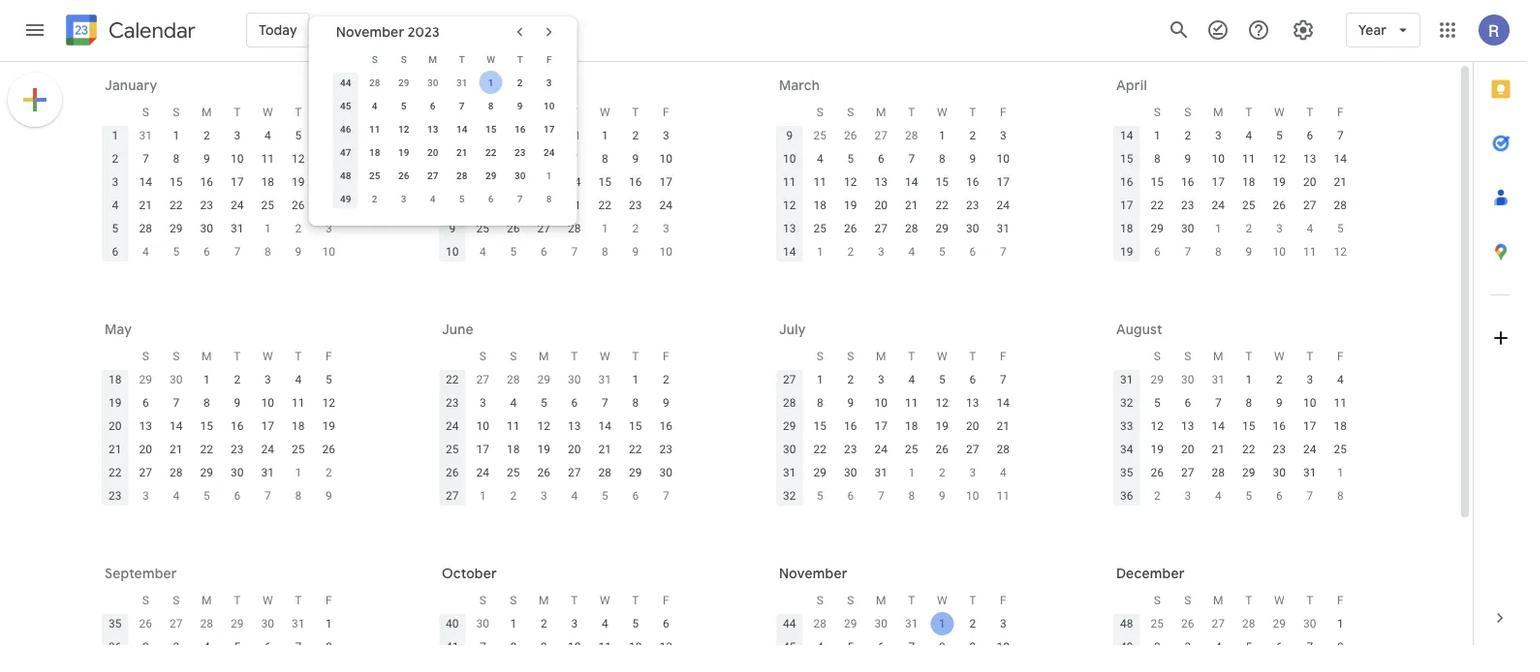 Task type: vqa. For each thing, say whether or not it's contained in the screenshot.


Task type: describe. For each thing, give the bounding box(es) containing it.
7 right march 6 element
[[571, 245, 578, 259]]

17 inside march grid
[[997, 175, 1010, 189]]

m inside "august" grid
[[1213, 350, 1224, 363]]

27 inside 'element'
[[875, 129, 888, 142]]

june 2 element
[[317, 461, 340, 485]]

32 for 10 element above september 7 element
[[1120, 396, 1134, 410]]

28 element left july 6 element
[[593, 461, 617, 485]]

24 element left the august 1 element
[[870, 438, 893, 461]]

15 element up february 5 element
[[165, 171, 188, 194]]

1 inside march 1 element
[[602, 222, 608, 236]]

30 inside march grid
[[966, 222, 979, 236]]

27 inside december grid
[[1212, 617, 1225, 631]]

28 inside april grid
[[1334, 199, 1347, 212]]

30 inside july 30 element
[[1182, 373, 1195, 387]]

june 1 element
[[287, 461, 310, 485]]

29 for 29 element to the left of the "december 7" 'element'
[[486, 170, 497, 181]]

23 for 23 element on the left of 'january 30' element
[[515, 146, 526, 158]]

25 for 25 'element' inside the the january grid
[[261, 199, 274, 212]]

26 for 26 element underneath the "december 7" 'element'
[[507, 222, 520, 236]]

row containing 26
[[437, 461, 681, 485]]

21 inside november 2023 grid
[[457, 146, 468, 158]]

february 3 element
[[317, 217, 340, 240]]

10 for 10 element over 'june 7' element
[[261, 396, 274, 410]]

40
[[446, 617, 459, 631]]

october 30 element for october 29 element related to 1 cell inside the november 2023 grid
[[421, 71, 445, 94]]

23 for 23 element on top of april 6 element
[[966, 199, 979, 212]]

20 inside "august" grid
[[1182, 443, 1195, 457]]

march 1 element
[[593, 217, 617, 240]]

february 1 element
[[256, 217, 279, 240]]

21 element right december 8 element
[[563, 194, 586, 217]]

9 inside june 'grid'
[[663, 396, 669, 410]]

2 inside 'element'
[[372, 193, 378, 205]]

21 element up 'april 4' element
[[900, 194, 923, 217]]

august 4 element
[[992, 461, 1015, 485]]

january grid
[[96, 101, 344, 264]]

26 for 26 element to the right of the august 1 element
[[936, 443, 949, 457]]

april 2 element
[[839, 240, 862, 264]]

26 element right the august 1 element
[[931, 438, 954, 461]]

31 for 31 element on the right of april 6 element
[[997, 222, 1010, 236]]

30 inside may 30 element
[[568, 373, 581, 387]]

f inside may grid
[[326, 350, 332, 363]]

28 inside may grid
[[170, 466, 183, 480]]

26 for 26 element to the left of february 3 element
[[292, 199, 305, 212]]

21 element up may 5 element
[[1329, 171, 1352, 194]]

december 5 element
[[450, 187, 474, 210]]

june 5 element
[[195, 485, 218, 508]]

10 for 10 element over 'january 30' element
[[544, 100, 555, 111]]

23 for 23 element on top of july 7 element
[[660, 443, 673, 457]]

27 element left 'july 5' element
[[563, 461, 586, 485]]

30 element left december 1 element
[[509, 164, 532, 187]]

10 down march
[[783, 152, 796, 166]]

25 element inside "august" grid
[[1329, 438, 1352, 461]]

18 element up may 2 element
[[1237, 171, 1261, 194]]

calendar heading
[[105, 17, 196, 44]]

2023 button
[[403, 16, 489, 44]]

column header for january
[[100, 101, 130, 124]]

3 inside october grid
[[571, 617, 578, 631]]

27 inside the january grid
[[322, 199, 335, 212]]

w inside may grid
[[263, 350, 273, 363]]

18 element up 'april 1' element
[[809, 194, 832, 217]]

6 cell from the left
[[283, 636, 314, 646]]

25 for 25 'element' in the may grid
[[292, 443, 305, 457]]

row containing 49
[[331, 187, 564, 210]]

1 inside september 1 element
[[1337, 466, 1344, 480]]

january 31 element
[[563, 124, 586, 147]]

25 for 25 'element' within the february grid
[[476, 222, 489, 236]]

row containing 12
[[774, 194, 1019, 217]]

14 inside the january grid
[[139, 175, 152, 189]]

july grid
[[771, 345, 1019, 508]]

25 element inside may grid
[[287, 438, 310, 461]]

13 element down april 29 element
[[134, 415, 157, 438]]

row containing 7
[[437, 171, 681, 194]]

july 1 element
[[471, 485, 495, 508]]

april 4 element
[[900, 240, 923, 264]]

13 element down february 27 'element'
[[870, 171, 893, 194]]

december 7 element
[[509, 187, 532, 210]]

12 cell from the left
[[590, 636, 620, 646]]

1 cell from the left
[[130, 636, 161, 646]]

17 element up "february 7" element
[[226, 171, 249, 194]]

column header for december
[[1112, 589, 1142, 613]]

february 4 element
[[134, 240, 157, 264]]

4 inside october grid
[[602, 617, 608, 631]]

april grid
[[1108, 101, 1356, 264]]

10 for 10 element above march 3 element
[[660, 152, 673, 166]]

june 7 element
[[256, 485, 279, 508]]

18 left april 29 element
[[109, 373, 122, 387]]

november 25 element
[[1146, 613, 1169, 636]]

1 cell for november 2023 grid in the top of the page
[[477, 71, 506, 94]]

march 8 element
[[593, 240, 617, 264]]

september
[[105, 565, 177, 583]]

17 inside july grid
[[875, 420, 888, 433]]

23 cell from the left
[[1173, 636, 1203, 646]]

may 7 element
[[1176, 240, 1200, 264]]

20 element up june 3 element
[[134, 438, 157, 461]]

23 element up september 6 element
[[1268, 438, 1291, 461]]

2 inside the november grid
[[970, 617, 976, 631]]

18 left may 1 element
[[1120, 222, 1134, 236]]

21 inside the january grid
[[139, 199, 152, 212]]

july 31 element
[[1207, 368, 1230, 392]]

25 element inside july grid
[[900, 438, 923, 461]]

august 8 element
[[900, 485, 923, 508]]

january 30 element
[[532, 124, 556, 147]]

10 element up may 1 element
[[1207, 147, 1230, 171]]

14 left 'april 1' element
[[783, 245, 796, 259]]

14 cell from the left
[[651, 636, 681, 646]]

30 inside the november grid
[[875, 617, 888, 631]]

f for september grid
[[326, 594, 332, 608]]

19 down may
[[109, 396, 122, 410]]

24 inside november 2023 grid
[[544, 146, 555, 158]]

10 for 10 element above "february 7" element
[[231, 152, 244, 166]]

12 inside february grid
[[507, 175, 520, 189]]

28 element right august 3 element
[[992, 438, 1015, 461]]

june
[[442, 321, 474, 338]]

25 for february 25 element
[[814, 129, 827, 142]]

32 for august 10 element
[[783, 489, 796, 503]]

m for column header inside the september grid
[[202, 594, 212, 608]]

11 inside february grid
[[476, 175, 489, 189]]

29 for april 29 element
[[139, 373, 152, 387]]

17 element inside november 2023 grid
[[538, 117, 561, 141]]

row containing 21
[[100, 438, 344, 461]]

week 8 row header
[[437, 194, 468, 217]]

f for december grid
[[1337, 594, 1344, 608]]

1 inside june 1 element
[[295, 466, 302, 480]]

17 inside may grid
[[261, 420, 274, 433]]

m for column header inside the the january grid
[[202, 106, 212, 119]]

18 element up june 1 element
[[287, 415, 310, 438]]

35 for august 26 element
[[109, 617, 122, 631]]

4 cell from the left
[[222, 636, 252, 646]]

19 element right 34
[[1146, 438, 1169, 461]]

16 element inside may grid
[[226, 415, 249, 438]]

september 30 element
[[471, 613, 495, 636]]

20 element up december 4 element at the left
[[421, 141, 445, 164]]

september 7 element
[[1299, 485, 1322, 508]]

november 2023 grid
[[327, 47, 564, 210]]

44 for row containing 45
[[340, 77, 351, 88]]

may 28 element
[[502, 368, 525, 392]]

23 left june 3 element
[[109, 489, 122, 503]]

25 for 25 'element' inside the "august" grid
[[1334, 443, 1347, 457]]

27 left may 28 "element"
[[476, 373, 489, 387]]

august 27 element
[[165, 613, 188, 636]]

18 inside june 'grid'
[[507, 443, 520, 457]]

column header for october
[[437, 589, 468, 613]]

31 for december 31 element
[[139, 129, 152, 142]]

december 8 element
[[538, 187, 561, 210]]

29 for 29 element left of july 7 element
[[629, 466, 642, 480]]

21 inside june 'grid'
[[599, 443, 612, 457]]

december grid
[[1108, 589, 1356, 646]]

24 inside the january grid
[[231, 199, 244, 212]]

31 element left february 1 element
[[226, 217, 249, 240]]

march 5 element
[[502, 240, 525, 264]]

w for december grid
[[1274, 594, 1285, 608]]

9 down 'june 2' element
[[326, 489, 332, 503]]

july 5 element
[[593, 485, 617, 508]]

27 inside may grid
[[139, 466, 152, 480]]

29 for october 29 element related to 1 cell inside the november 2023 grid
[[398, 77, 409, 88]]

18 element right week 8 row header
[[471, 194, 495, 217]]

november 30 element
[[1299, 613, 1322, 636]]

17 inside the january grid
[[231, 175, 244, 189]]

row containing 34
[[1112, 438, 1356, 461]]

13 element up august 3 element
[[961, 392, 985, 415]]

10 element down may 27 element
[[471, 415, 495, 438]]

7 up week 8 row header
[[449, 175, 456, 189]]

10 left march 4 element
[[446, 245, 459, 259]]

15 down "april"
[[1120, 152, 1134, 166]]

23 element up august 6 element
[[839, 438, 862, 461]]

29 for may 29 element
[[537, 373, 551, 387]]

22 for 22 'element' inside the the january grid
[[170, 199, 183, 212]]

august 29 element
[[226, 613, 249, 636]]

28 inside the january grid
[[139, 222, 152, 236]]

29 element right june 4 element
[[195, 461, 218, 485]]

december
[[1117, 565, 1185, 583]]

november for november
[[779, 565, 848, 583]]

10 for 10 element above september 7 element
[[1304, 396, 1317, 410]]

may 8 element
[[1207, 240, 1230, 264]]

26 element right may 2 element
[[1268, 194, 1291, 217]]

august 9 element
[[931, 485, 954, 508]]

18 inside march grid
[[814, 199, 827, 212]]

august 6 element
[[839, 485, 862, 508]]

12 inside the january grid
[[292, 152, 305, 166]]

17 cell from the left
[[866, 636, 897, 646]]

1 inside 'april 1' element
[[817, 245, 823, 259]]

row containing 2
[[100, 147, 344, 171]]

row containing 33
[[1112, 415, 1356, 438]]

12 inside june 'grid'
[[537, 420, 551, 433]]

october 29 element for 1 cell associated with the november grid
[[839, 613, 862, 636]]

29 for 29 element left of september 6 element
[[1243, 466, 1256, 480]]

45
[[340, 100, 351, 111]]

16 inside march grid
[[966, 175, 979, 189]]

june grid
[[433, 345, 681, 508]]

7 down the april 30 element
[[173, 396, 179, 410]]

33
[[1120, 420, 1134, 433]]

row group for february
[[437, 124, 681, 264]]

27 inside "element"
[[170, 617, 183, 631]]

19 element up may 3 'element'
[[1268, 171, 1291, 194]]

11 cell from the left
[[559, 636, 590, 646]]

20 inside june 'grid'
[[568, 443, 581, 457]]

4 inside "september 4" element
[[1215, 489, 1222, 503]]

w inside june 'grid'
[[600, 350, 610, 363]]

august 7 element
[[870, 485, 893, 508]]

row containing 40
[[437, 613, 681, 636]]

27 element left august 4 element
[[961, 438, 985, 461]]

week 5 row header
[[437, 124, 468, 147]]

11 inside "august" grid
[[1334, 396, 1347, 410]]

22 element inside the january grid
[[165, 194, 188, 217]]

7 inside 'element'
[[1185, 245, 1191, 259]]

22 element inside may grid
[[195, 438, 218, 461]]

row group for august
[[1112, 368, 1356, 508]]

23 for 23 element on top of june 6 element
[[231, 443, 244, 457]]

f inside july grid
[[1000, 350, 1007, 363]]

13 element left january 28 element
[[421, 117, 445, 141]]

row containing 47
[[331, 141, 564, 164]]

december 1 element
[[538, 164, 561, 187]]

august 3 element
[[961, 461, 985, 485]]

24 cell from the left
[[1203, 636, 1234, 646]]

m for column header in the april grid
[[1213, 106, 1224, 119]]

31 for may 31 element on the left bottom of the page
[[599, 373, 612, 387]]

31 for 31 element left of september 1 element
[[1304, 466, 1317, 480]]

w for april grid
[[1274, 106, 1285, 119]]

april 6 element
[[961, 240, 985, 264]]

1 inside the november grid
[[939, 617, 946, 631]]

row group for may
[[100, 368, 344, 508]]

25 cell from the left
[[1234, 636, 1264, 646]]

10 element up the august 7 element
[[870, 392, 893, 415]]

24 inside february grid
[[660, 199, 673, 212]]

19 for 19 element on the right of 34
[[1151, 443, 1164, 457]]

29 element left may 7 'element'
[[1146, 217, 1169, 240]]

row containing 45
[[331, 94, 564, 117]]

may 6 element
[[1146, 240, 1169, 264]]

april 3 element
[[870, 240, 893, 264]]

4 inside february 4 "element"
[[142, 245, 149, 259]]

f inside "august" grid
[[1337, 350, 1344, 363]]

8 up june 5 element
[[203, 396, 210, 410]]

5 inside april 5 element
[[939, 245, 946, 259]]

column header for february
[[437, 101, 468, 124]]

12 element up august 2 element
[[931, 392, 954, 415]]

31 element left september 1 element
[[1299, 461, 1322, 485]]

4 inside march 4 element
[[480, 245, 486, 259]]

29 for the november 29 element
[[1273, 617, 1286, 631]]

9 inside november 2023 grid
[[517, 100, 523, 111]]

february 5 element
[[165, 240, 188, 264]]

23 element up july 7 element
[[654, 438, 678, 461]]

july 2 element
[[502, 485, 525, 508]]

february 8 element
[[256, 240, 279, 264]]

25 for 25 'element' within the july grid
[[905, 443, 918, 457]]

december 4 element
[[421, 187, 445, 210]]

34
[[1120, 443, 1134, 457]]

8 down may 1 element
[[1215, 245, 1222, 259]]

26 element left july 4 element at the bottom of page
[[532, 461, 556, 485]]

june 9 element
[[317, 485, 340, 508]]

29 for july 29 element
[[1151, 373, 1164, 387]]

february 7 element
[[226, 240, 249, 264]]

7 down may 31 element on the left bottom of the page
[[602, 396, 608, 410]]

16 inside november 2023 grid
[[515, 123, 526, 135]]

15 inside march grid
[[936, 175, 949, 189]]

11 inside may grid
[[292, 396, 305, 410]]

13 element up may 4 element
[[1299, 147, 1322, 171]]

7 up may 5 element
[[1337, 129, 1344, 142]]

4 inside 'april 4' element
[[909, 245, 915, 259]]

24 element left may 2 element
[[1207, 194, 1230, 217]]

16 element up august 6 element
[[839, 415, 862, 438]]

17 element up may 1 element
[[1207, 171, 1230, 194]]

18 up june 1 element
[[292, 420, 305, 433]]

29 for 29 element on the right of june 4 element
[[200, 466, 213, 480]]

26 element right june 1 element
[[317, 438, 340, 461]]

april 29 element
[[134, 368, 157, 392]]

5 inside february 5 element
[[173, 245, 179, 259]]

19 for 19 element on top of the december 3 "element"
[[398, 146, 409, 158]]

7 right september 6 element
[[1307, 489, 1313, 503]]

january 28 element
[[471, 124, 495, 147]]

21 cell from the left
[[988, 636, 1019, 646]]

24 element left january 31 element
[[538, 141, 561, 164]]

19 element left december 8 element
[[502, 194, 525, 217]]

february grid
[[433, 101, 681, 264]]

7 down february 28 element
[[909, 152, 915, 166]]

july 4 element
[[563, 485, 586, 508]]

november for november 2023
[[336, 23, 404, 41]]

row containing 15
[[1112, 147, 1356, 171]]

december 31 element
[[134, 124, 157, 147]]

may 11 element
[[1299, 240, 1322, 264]]

april 1 element
[[809, 240, 832, 264]]

26 for 26 element to the right of june 1 element
[[322, 443, 335, 457]]

18 element up february 1 element
[[256, 171, 279, 194]]

december 2 element
[[363, 187, 386, 210]]

17 element up the august 7 element
[[870, 415, 893, 438]]

12 element left week 5 row header
[[392, 117, 416, 141]]

4 inside august 4 element
[[1000, 466, 1007, 480]]

23 element right march 1 element
[[624, 194, 647, 217]]

1 inside december grid
[[1337, 617, 1344, 631]]

row containing 13
[[774, 217, 1019, 240]]

8 right december 1 element
[[602, 152, 608, 166]]

row group for october
[[437, 613, 681, 646]]

9 down march 2 "element"
[[632, 245, 639, 259]]

25 for 25 'element' within april grid
[[1243, 199, 1256, 212]]

december 3 element
[[392, 187, 416, 210]]

9 up august 6 element
[[847, 396, 854, 410]]

29 for 29 element on the left of may 7 'element'
[[1151, 222, 1164, 236]]

8 inside june 'grid'
[[632, 396, 639, 410]]

may 1 element
[[1207, 217, 1230, 240]]

20 inside april grid
[[1304, 175, 1317, 189]]

30 inside the january grid
[[200, 222, 213, 236]]

30 inside september 30 element
[[476, 617, 489, 631]]

june 3 element
[[134, 485, 157, 508]]

29 for 29 element to the left of february 6 element
[[170, 222, 183, 236]]

26 for the november 26 "element"
[[1182, 617, 1195, 631]]

22 for 22 'element' within the may grid
[[200, 443, 213, 457]]

24 element right march 2 "element"
[[654, 194, 678, 217]]

29 for 29 element to the left of august 6 element
[[814, 466, 827, 480]]

13 inside "august" grid
[[1182, 420, 1195, 433]]

13 cell from the left
[[620, 636, 651, 646]]

10 element up april 7 element
[[992, 147, 1015, 171]]

april 7 element
[[992, 240, 1015, 264]]

row containing 16
[[1112, 171, 1356, 194]]

february 27 element
[[870, 124, 893, 147]]

15 inside november 2023 grid
[[486, 123, 497, 135]]

may 27 element
[[471, 368, 495, 392]]

w for the november grid
[[937, 594, 947, 608]]

october
[[442, 565, 497, 583]]

october grid
[[433, 589, 681, 646]]

20 inside july grid
[[966, 420, 979, 433]]

28 inside september grid
[[200, 617, 213, 631]]

october 28 element for column header within the november grid
[[809, 613, 832, 636]]

10 for february 10 element on the left
[[322, 245, 335, 259]]

22 for 22 'element' below saturday column header
[[486, 146, 497, 158]]

14 inside june 'grid'
[[599, 420, 612, 433]]

17 inside february grid
[[660, 175, 673, 189]]

8 down march 1 element
[[602, 245, 608, 259]]

18 up may 2 element
[[1243, 175, 1256, 189]]

14 inside november 2023 grid
[[457, 123, 468, 135]]

column header for april
[[1112, 101, 1142, 124]]

17 inside june 'grid'
[[476, 443, 489, 457]]

30 element right february 5 element
[[195, 217, 218, 240]]

10 element up "february 7" element
[[226, 147, 249, 171]]

w for the january grid
[[263, 106, 273, 119]]

31 element left the august 1 element
[[870, 461, 893, 485]]

row containing 29
[[774, 415, 1019, 438]]

10 for 10 element on top of april 7 element
[[997, 152, 1010, 166]]

september 8 element
[[1329, 485, 1352, 508]]

august 11 element
[[992, 485, 1015, 508]]

may 9 element
[[1237, 240, 1261, 264]]

17 element up "july 1" element
[[471, 438, 495, 461]]

29 for august 29 element at bottom left
[[231, 617, 244, 631]]

8 up may 6 element
[[1154, 152, 1161, 166]]

1 inside february 1 element
[[264, 222, 271, 236]]

11 element right 46
[[363, 117, 386, 141]]

5 inside may 5 element
[[1337, 222, 1344, 236]]

15 inside the january grid
[[170, 175, 183, 189]]

10 for 10 element under may 27 element
[[476, 420, 489, 433]]

48 for 25 'element' within the november 2023 grid
[[340, 170, 351, 181]]

13 element right the "december 7" 'element'
[[532, 171, 556, 194]]

5 inside september 5 element
[[1246, 489, 1252, 503]]

10 cell from the left
[[529, 636, 559, 646]]

21 element up "september 4" element
[[1207, 438, 1230, 461]]



Task type: locate. For each thing, give the bounding box(es) containing it.
1 vertical spatial 44
[[783, 617, 796, 631]]

15 element up june 5 element
[[195, 415, 218, 438]]

31
[[457, 77, 468, 88], [139, 129, 152, 142], [568, 129, 581, 142], [231, 222, 244, 236], [997, 222, 1010, 236], [599, 373, 612, 387], [1120, 373, 1134, 387], [1212, 373, 1225, 387], [261, 466, 274, 480], [783, 466, 796, 480], [875, 466, 888, 480], [1304, 466, 1317, 480], [292, 617, 305, 631], [905, 617, 918, 631]]

11 element inside "august" grid
[[1329, 392, 1352, 415]]

9 up january 29 element
[[517, 100, 523, 111]]

19 up 'june 2' element
[[322, 420, 335, 433]]

24 inside "august" grid
[[1304, 443, 1317, 457]]

july 3 element
[[532, 485, 556, 508]]

19 for 19 element on top of august 2 element
[[936, 420, 949, 433]]

29 inside april grid
[[1151, 222, 1164, 236]]

october 29 element
[[392, 71, 416, 94], [839, 613, 862, 636]]

8 down the august 1 element
[[909, 489, 915, 503]]

25 inside "august" grid
[[1334, 443, 1347, 457]]

0 horizontal spatial october 28 element
[[363, 71, 386, 94]]

row containing 1
[[100, 124, 344, 147]]

may 10 element
[[1268, 240, 1291, 264]]

august 1 element
[[900, 461, 923, 485]]

19 for 19 element on top of 'june 2' element
[[322, 420, 335, 433]]

18
[[369, 146, 380, 158], [261, 175, 274, 189], [1243, 175, 1256, 189], [476, 199, 489, 212], [814, 199, 827, 212], [1120, 222, 1134, 236], [109, 373, 122, 387], [292, 420, 305, 433], [905, 420, 918, 433], [1334, 420, 1347, 433], [507, 443, 520, 457]]

14
[[457, 123, 468, 135], [1120, 129, 1134, 142], [1334, 152, 1347, 166], [139, 175, 152, 189], [568, 175, 581, 189], [905, 175, 918, 189], [783, 245, 796, 259], [997, 396, 1010, 410], [170, 420, 183, 433], [599, 420, 612, 433], [1212, 420, 1225, 433]]

29 element left the "december 7" 'element'
[[479, 164, 503, 187]]

11 element up june 1 element
[[287, 392, 310, 415]]

26 for 26 element right of december 2 'element' at the top left of page
[[398, 170, 409, 181]]

0 horizontal spatial october 31 element
[[450, 71, 474, 94]]

8 down february 1 element
[[264, 245, 271, 259]]

26 inside the january grid
[[292, 199, 305, 212]]

26 for february 26 element in the top right of the page
[[844, 129, 857, 142]]

s
[[372, 53, 378, 65], [401, 53, 407, 65], [142, 106, 149, 119], [173, 106, 180, 119], [510, 106, 517, 119], [817, 106, 824, 119], [847, 106, 854, 119], [1154, 106, 1161, 119], [1185, 106, 1191, 119], [142, 350, 149, 363], [173, 350, 180, 363], [479, 350, 486, 363], [510, 350, 517, 363], [817, 350, 824, 363], [847, 350, 854, 363], [1154, 350, 1161, 363], [1185, 350, 1191, 363], [142, 594, 149, 608], [173, 594, 180, 608], [479, 594, 486, 608], [510, 594, 517, 608], [817, 594, 824, 608], [847, 594, 854, 608], [1154, 594, 1161, 608], [1185, 594, 1191, 608]]

31 for 31 element left of february 1 element
[[231, 222, 244, 236]]

row containing 20
[[100, 415, 344, 438]]

21
[[457, 146, 468, 158], [1334, 175, 1347, 189], [139, 199, 152, 212], [568, 199, 581, 212], [905, 199, 918, 212], [997, 420, 1010, 433], [109, 443, 122, 457], [170, 443, 183, 457], [599, 443, 612, 457], [1212, 443, 1225, 457]]

31 element
[[226, 217, 249, 240], [992, 217, 1015, 240], [256, 461, 279, 485], [870, 461, 893, 485], [1299, 461, 1322, 485]]

16 inside may grid
[[231, 420, 244, 433]]

1 horizontal spatial october 28 element
[[809, 613, 832, 636]]

8
[[488, 100, 494, 111], [173, 152, 179, 166], [602, 152, 608, 166], [939, 152, 946, 166], [1154, 152, 1161, 166], [547, 193, 552, 205], [264, 245, 271, 259], [602, 245, 608, 259], [1215, 245, 1222, 259], [203, 396, 210, 410], [632, 396, 639, 410], [817, 396, 823, 410], [1246, 396, 1252, 410], [295, 489, 302, 503], [909, 489, 915, 503], [1337, 489, 1344, 503]]

36
[[1120, 489, 1134, 503]]

march grid
[[771, 101, 1019, 264]]

15 inside february grid
[[599, 175, 612, 189]]

19 element up august 2 element
[[931, 415, 954, 438]]

20 element up july 4 element at the bottom of page
[[563, 438, 586, 461]]

1 vertical spatial october 29 element
[[839, 613, 862, 636]]

23 for 23 element right of march 1 element
[[629, 199, 642, 212]]

27 up july 4 element at the bottom of page
[[568, 466, 581, 480]]

august 31 element
[[287, 613, 310, 636]]

8 cell from the left
[[468, 636, 498, 646]]

19 element up the december 3 "element"
[[392, 141, 416, 164]]

15
[[486, 123, 497, 135], [1120, 152, 1134, 166], [170, 175, 183, 189], [599, 175, 612, 189], [936, 175, 949, 189], [1151, 175, 1164, 189], [200, 420, 213, 433], [629, 420, 642, 433], [814, 420, 827, 433], [1243, 420, 1256, 433]]

30 element left the august 7 element
[[839, 461, 862, 485]]

april
[[1117, 77, 1148, 94]]

26 for 26 element to the right of 'april 1' element
[[844, 222, 857, 236]]

26 for august 26 element
[[139, 617, 152, 631]]

15 element up march 1 element
[[593, 171, 617, 194]]

20 element up august 3 element
[[961, 415, 985, 438]]

july 29 element
[[1146, 368, 1169, 392]]

27 cell from the left
[[1295, 636, 1325, 646]]

october 31 element for 1 cell inside the november 2023 grid
[[450, 71, 474, 94]]

1 horizontal spatial 44
[[783, 617, 796, 631]]

29 for 29 element to the left of april 6 element
[[936, 222, 949, 236]]

31 for july 31 element
[[1212, 373, 1225, 387]]

16 element inside april grid
[[1176, 171, 1200, 194]]

22 inside april grid
[[1151, 199, 1164, 212]]

may
[[105, 321, 132, 338]]

11 element inside april grid
[[1237, 147, 1261, 171]]

november 2023
[[336, 23, 440, 41]]

february 26 element
[[839, 124, 862, 147]]

march 6 element
[[532, 240, 556, 264]]

9 up july 7 element
[[663, 396, 669, 410]]

15 element up may 6 element
[[1146, 171, 1169, 194]]

july 6 element
[[624, 485, 647, 508]]

march 2 element
[[624, 217, 647, 240]]

m for column header within the october grid
[[539, 594, 549, 608]]

26 element
[[392, 164, 416, 187], [287, 194, 310, 217], [1268, 194, 1291, 217], [502, 217, 525, 240], [839, 217, 862, 240], [317, 438, 340, 461], [931, 438, 954, 461], [532, 461, 556, 485], [1146, 461, 1169, 485]]

february
[[442, 77, 501, 94]]

row containing 46
[[331, 117, 564, 141]]

26 for 26 element left of september 3 element
[[1151, 466, 1164, 480]]

0 vertical spatial 35
[[1120, 466, 1134, 480]]

row group for september
[[100, 613, 344, 646]]

22 element up june 5 element
[[195, 438, 218, 461]]

26 cell from the left
[[1264, 636, 1295, 646]]

march 3 element
[[654, 217, 678, 240]]

22 element up july 6 element
[[624, 438, 647, 461]]

column header inside november 2023 grid
[[331, 47, 360, 71]]

12 element right 33
[[1146, 415, 1169, 438]]

27
[[875, 129, 888, 142], [427, 170, 438, 181], [322, 199, 335, 212], [1304, 199, 1317, 212], [537, 222, 551, 236], [875, 222, 888, 236], [476, 373, 489, 387], [783, 373, 796, 387], [966, 443, 979, 457], [139, 466, 152, 480], [568, 466, 581, 480], [1182, 466, 1195, 480], [446, 489, 459, 503], [170, 617, 183, 631], [1212, 617, 1225, 631]]

25
[[814, 129, 827, 142], [369, 170, 380, 181], [261, 199, 274, 212], [1243, 199, 1256, 212], [476, 222, 489, 236], [814, 222, 827, 236], [292, 443, 305, 457], [446, 443, 459, 457], [905, 443, 918, 457], [1334, 443, 1347, 457], [507, 466, 520, 480], [1151, 617, 1164, 631]]

9 down week 8 row header
[[449, 222, 456, 236]]

15 inside may grid
[[200, 420, 213, 433]]

7 down december 31 element
[[142, 152, 149, 166]]

9 inside "element"
[[1246, 245, 1252, 259]]

29 inside february grid
[[507, 129, 520, 142]]

t
[[459, 53, 465, 65], [517, 53, 523, 65], [234, 106, 241, 119], [295, 106, 302, 119], [571, 106, 578, 119], [632, 106, 639, 119], [908, 106, 915, 119], [969, 106, 976, 119], [1246, 106, 1253, 119], [1307, 106, 1314, 119], [234, 350, 241, 363], [295, 350, 302, 363], [571, 350, 578, 363], [632, 350, 639, 363], [908, 350, 915, 363], [969, 350, 976, 363], [1246, 350, 1253, 363], [1307, 350, 1314, 363], [234, 594, 241, 608], [295, 594, 302, 608], [571, 594, 578, 608], [632, 594, 639, 608], [908, 594, 915, 608], [969, 594, 976, 608], [1246, 594, 1253, 608], [1307, 594, 1314, 608]]

30 element left may 1 element
[[1176, 217, 1200, 240]]

0 vertical spatial october 29 element
[[392, 71, 416, 94]]

0 horizontal spatial 44
[[340, 77, 351, 88]]

19 inside the january grid
[[292, 175, 305, 189]]

22 inside november 2023 grid
[[486, 146, 497, 158]]

august 30 element
[[256, 613, 279, 636]]

august
[[1117, 321, 1163, 338]]

21 element up june 4 element
[[165, 438, 188, 461]]

31 for october 31 element corresponding to 1 cell inside the november 2023 grid
[[457, 77, 468, 88]]

28 cell from the left
[[1325, 636, 1356, 646]]

february 28 element
[[900, 124, 923, 147]]

september 3 element
[[1176, 485, 1200, 508]]

10 down august 3 element
[[966, 489, 979, 503]]

31 for 31 element left of the august 1 element
[[875, 466, 888, 480]]

november grid
[[771, 589, 1019, 646]]

27 up august 3 element
[[966, 443, 979, 457]]

1 horizontal spatial november
[[779, 565, 848, 583]]

16 inside february grid
[[629, 175, 642, 189]]

22 element inside february grid
[[593, 194, 617, 217]]

13
[[427, 123, 438, 135], [322, 152, 335, 166], [1304, 152, 1317, 166], [537, 175, 551, 189], [875, 175, 888, 189], [783, 222, 796, 236], [966, 396, 979, 410], [139, 420, 152, 433], [568, 420, 581, 433], [1182, 420, 1195, 433]]

23 left 'january 30' element
[[515, 146, 526, 158]]

0 horizontal spatial november
[[336, 23, 404, 41]]

row group for november
[[774, 613, 1019, 646]]

22 cell from the left
[[1142, 636, 1173, 646]]

17 element up march 3 element
[[654, 171, 678, 194]]

5
[[401, 100, 407, 111], [295, 129, 302, 142], [1276, 129, 1283, 142], [510, 152, 517, 166], [847, 152, 854, 166], [459, 193, 465, 205], [112, 222, 118, 236], [1337, 222, 1344, 236], [173, 245, 179, 259], [510, 245, 517, 259], [939, 245, 946, 259], [326, 373, 332, 387], [939, 373, 946, 387], [541, 396, 547, 410], [1154, 396, 1161, 410], [203, 489, 210, 503], [602, 489, 608, 503], [817, 489, 823, 503], [1246, 489, 1252, 503], [632, 617, 639, 631]]

row containing 11
[[774, 171, 1019, 194]]

24 element left july 2 element
[[471, 461, 495, 485]]

0 horizontal spatial october 30 element
[[421, 71, 445, 94]]

10 down march 3 element
[[660, 245, 673, 259]]

4 inside may 4 element
[[1307, 222, 1313, 236]]

1 vertical spatial november
[[779, 565, 848, 583]]

25 inside the january grid
[[261, 199, 274, 212]]

1 vertical spatial october 28 element
[[809, 613, 832, 636]]

26 for 26 element to the left of july 4 element at the bottom of page
[[537, 466, 551, 480]]

8 up april 5 element
[[939, 152, 946, 166]]

10 inside june 'grid'
[[476, 420, 489, 433]]

row group for april
[[1112, 124, 1356, 264]]

0 vertical spatial 32
[[1120, 396, 1134, 410]]

row containing 17
[[1112, 194, 1356, 217]]

25 inside december grid
[[1151, 617, 1164, 631]]

september 6 element
[[1268, 485, 1291, 508]]

may 31 element
[[593, 368, 617, 392]]

16 element left 'january 30' element
[[509, 117, 532, 141]]

10 for march 10 element
[[660, 245, 673, 259]]

march
[[779, 77, 820, 94]]

october 30 element for october 29 element related to 1 cell associated with the november grid
[[870, 613, 893, 636]]

june 4 element
[[165, 485, 188, 508]]

m
[[429, 53, 437, 65], [202, 106, 212, 119], [539, 106, 549, 119], [876, 106, 886, 119], [1213, 106, 1224, 119], [202, 350, 212, 363], [539, 350, 549, 363], [876, 350, 886, 363], [1213, 350, 1224, 363], [202, 594, 212, 608], [539, 594, 549, 608], [876, 594, 886, 608], [1213, 594, 1224, 608]]

15 left january 29 element
[[486, 123, 497, 135]]

1 vertical spatial 48
[[1120, 617, 1134, 631]]

october 29 element for 1 cell inside the november 2023 grid
[[392, 71, 416, 94]]

may 30 element
[[563, 368, 586, 392]]

46
[[340, 123, 351, 135]]

july 30 element
[[1176, 368, 1200, 392]]

may grid
[[96, 345, 344, 508]]

4 inside december 4 element
[[430, 193, 436, 205]]

row group containing 31
[[1112, 368, 1356, 508]]

row group containing 14
[[1112, 124, 1356, 264]]

calendar
[[109, 17, 196, 44]]

19 for 19 element on top of april 2 "element"
[[844, 199, 857, 212]]

august 26 element
[[134, 613, 157, 636]]

48 inside december grid
[[1120, 617, 1134, 631]]

w for march grid
[[937, 106, 947, 119]]

march 10 element
[[654, 240, 678, 264]]

december 6 element
[[479, 187, 503, 210]]

row containing 3
[[100, 171, 344, 194]]

12
[[398, 123, 409, 135], [292, 152, 305, 166], [1273, 152, 1286, 166], [507, 175, 520, 189], [844, 175, 857, 189], [783, 199, 796, 212], [1334, 245, 1347, 259], [322, 396, 335, 410], [936, 396, 949, 410], [537, 420, 551, 433], [1151, 420, 1164, 433]]

w inside october grid
[[600, 594, 610, 608]]

26 inside april grid
[[1273, 199, 1286, 212]]

1 horizontal spatial 48
[[1120, 617, 1134, 631]]

26 inside november 2023 grid
[[398, 170, 409, 181]]

15 element up april 5 element
[[931, 171, 954, 194]]

13 element down may 30 element at bottom
[[563, 415, 586, 438]]

11
[[369, 123, 380, 135], [261, 152, 274, 166], [1243, 152, 1256, 166], [476, 175, 489, 189], [783, 175, 796, 189], [814, 175, 827, 189], [1304, 245, 1317, 259], [292, 396, 305, 410], [905, 396, 918, 410], [1334, 396, 1347, 410], [507, 420, 520, 433], [997, 489, 1010, 503]]

february 6 element
[[195, 240, 218, 264]]

column header inside february grid
[[437, 101, 468, 124]]

31 for 31 element left of june 1 element
[[261, 466, 274, 480]]

july
[[779, 321, 806, 338]]

19 element up april 2 "element"
[[839, 194, 862, 217]]

july 7 element
[[654, 485, 678, 508]]

20 element
[[421, 141, 445, 164], [317, 171, 340, 194], [1299, 171, 1322, 194], [532, 194, 556, 217], [870, 194, 893, 217], [961, 415, 985, 438], [134, 438, 157, 461], [563, 438, 586, 461], [1176, 438, 1200, 461]]

0 horizontal spatial 32
[[783, 489, 796, 503]]

12 element down february 26 element in the top right of the page
[[839, 171, 862, 194]]

w inside september grid
[[263, 594, 273, 608]]

25 for 25 'element' in the march grid
[[814, 222, 827, 236]]

march 4 element
[[471, 240, 495, 264]]

31 for august 31 element
[[292, 617, 305, 631]]

21 inside july grid
[[997, 420, 1010, 433]]

29 inside december grid
[[1273, 617, 1286, 631]]

3
[[547, 77, 552, 88], [234, 129, 240, 142], [663, 129, 669, 142], [1000, 129, 1007, 142], [1215, 129, 1222, 142], [112, 175, 118, 189], [401, 193, 407, 205], [326, 222, 332, 236], [663, 222, 669, 236], [1276, 222, 1283, 236], [878, 245, 885, 259], [264, 373, 271, 387], [878, 373, 885, 387], [1307, 373, 1313, 387], [480, 396, 486, 410], [970, 466, 976, 480], [142, 489, 149, 503], [541, 489, 547, 503], [1185, 489, 1191, 503], [571, 617, 578, 631], [1000, 617, 1007, 631]]

2023
[[411, 16, 458, 44], [408, 23, 440, 41]]

10
[[544, 100, 555, 111], [231, 152, 244, 166], [660, 152, 673, 166], [783, 152, 796, 166], [997, 152, 1010, 166], [1212, 152, 1225, 166], [322, 245, 335, 259], [446, 245, 459, 259], [660, 245, 673, 259], [1273, 245, 1286, 259], [261, 396, 274, 410], [875, 396, 888, 410], [1304, 396, 1317, 410], [476, 420, 489, 433], [966, 489, 979, 503]]

49
[[340, 193, 351, 205]]

april 30 element
[[165, 368, 188, 392]]

0 horizontal spatial october 29 element
[[392, 71, 416, 94]]

35 inside september grid
[[109, 617, 122, 631]]

22 for 22 'element' inside the july grid
[[814, 443, 827, 457]]

november 27 element
[[1207, 613, 1230, 636]]

19 for 19 element over february 2 element
[[292, 175, 305, 189]]

1 horizontal spatial october 29 element
[[839, 613, 862, 636]]

23 element left may 1 element
[[1176, 194, 1200, 217]]

f for november 2023 grid in the top of the page
[[547, 53, 552, 65]]

24
[[544, 146, 555, 158], [231, 199, 244, 212], [660, 199, 673, 212], [997, 199, 1010, 212], [1212, 199, 1225, 212], [446, 420, 459, 433], [261, 443, 274, 457], [875, 443, 888, 457], [1304, 443, 1317, 457], [476, 466, 489, 480]]

22 inside march grid
[[936, 199, 949, 212]]

f for october grid
[[663, 594, 669, 608]]

0 horizontal spatial 35
[[109, 617, 122, 631]]

31 inside may grid
[[261, 466, 274, 480]]

4
[[372, 100, 378, 111], [264, 129, 271, 142], [1246, 129, 1252, 142], [480, 152, 486, 166], [817, 152, 823, 166], [430, 193, 436, 205], [112, 199, 118, 212], [1307, 222, 1313, 236], [142, 245, 149, 259], [480, 245, 486, 259], [909, 245, 915, 259], [295, 373, 302, 387], [909, 373, 915, 387], [1337, 373, 1344, 387], [510, 396, 517, 410], [1000, 466, 1007, 480], [173, 489, 179, 503], [571, 489, 578, 503], [1215, 489, 1222, 503], [602, 617, 608, 631]]

f
[[547, 53, 552, 65], [326, 106, 332, 119], [663, 106, 669, 119], [1000, 106, 1007, 119], [1337, 106, 1344, 119], [326, 350, 332, 363], [663, 350, 669, 363], [1000, 350, 1007, 363], [1337, 350, 1344, 363], [326, 594, 332, 608], [663, 594, 669, 608], [1000, 594, 1007, 608], [1337, 594, 1344, 608]]

23 for 23 element to the left of may 1 element
[[1182, 199, 1195, 212]]

may 5 element
[[1329, 217, 1352, 240]]

25 for november 25 element
[[1151, 617, 1164, 631]]

november 28 element
[[1237, 613, 1261, 636]]

47
[[340, 146, 351, 158]]

0 vertical spatial 48
[[340, 170, 351, 181]]

14 down may 31 element on the left bottom of the page
[[599, 420, 612, 433]]

15 cell from the left
[[805, 636, 835, 646]]

row group for june
[[437, 368, 681, 508]]

0 horizontal spatial 1 cell
[[477, 71, 506, 94]]

20 inside march grid
[[875, 199, 888, 212]]

28
[[369, 77, 380, 88], [476, 129, 489, 142], [905, 129, 918, 142], [457, 170, 468, 181], [1334, 199, 1347, 212], [139, 222, 152, 236], [568, 222, 581, 236], [905, 222, 918, 236], [507, 373, 520, 387], [783, 396, 796, 410], [997, 443, 1010, 457], [170, 466, 183, 480], [599, 466, 612, 480], [1212, 466, 1225, 480], [200, 617, 213, 631], [814, 617, 827, 631], [1243, 617, 1256, 631]]

w for september grid
[[263, 594, 273, 608]]

25 element up 'september 8' element
[[1329, 438, 1352, 461]]

14 up may 5 element
[[1334, 152, 1347, 166]]

w
[[487, 53, 495, 65], [263, 106, 273, 119], [600, 106, 610, 119], [937, 106, 947, 119], [1274, 106, 1285, 119], [263, 350, 273, 363], [600, 350, 610, 363], [937, 350, 947, 363], [1274, 350, 1285, 363], [263, 594, 273, 608], [600, 594, 610, 608], [937, 594, 947, 608], [1274, 594, 1285, 608]]

23 for 23 element above august 6 element
[[844, 443, 857, 457]]

may 4 element
[[1299, 217, 1322, 240]]

row group containing 40
[[437, 613, 681, 646]]

20 cell from the left
[[958, 636, 988, 646]]

28 element left march 1 element
[[563, 217, 586, 240]]

row containing 4
[[100, 194, 344, 217]]

3 cell from the left
[[191, 636, 222, 646]]

19 cell from the left
[[927, 636, 958, 646]]

16 element
[[509, 117, 532, 141], [195, 171, 218, 194], [624, 171, 647, 194], [961, 171, 985, 194], [1176, 171, 1200, 194], [226, 415, 249, 438], [654, 415, 678, 438], [839, 415, 862, 438], [1268, 415, 1291, 438]]

0 horizontal spatial 48
[[340, 170, 351, 181]]

23 element
[[509, 141, 532, 164], [195, 194, 218, 217], [624, 194, 647, 217], [961, 194, 985, 217], [1176, 194, 1200, 217], [226, 438, 249, 461], [654, 438, 678, 461], [839, 438, 862, 461], [1268, 438, 1291, 461]]

1 horizontal spatial october 30 element
[[870, 613, 893, 636]]

26 inside september grid
[[139, 617, 152, 631]]

5 inside august 5 element
[[817, 489, 823, 503]]

28 element right june 3 element
[[165, 461, 188, 485]]

14 element down february
[[450, 117, 474, 141]]

27 element left may 5 element
[[1299, 194, 1322, 217]]

14 inside july grid
[[997, 396, 1010, 410]]

1 horizontal spatial october 31 element
[[900, 613, 923, 636]]

october 28 element
[[363, 71, 386, 94], [809, 613, 832, 636]]

row group
[[331, 71, 564, 210], [100, 124, 344, 264], [437, 124, 681, 264], [774, 124, 1019, 264], [1112, 124, 1356, 264], [100, 368, 344, 508], [437, 368, 681, 508], [774, 368, 1019, 508], [1112, 368, 1356, 508], [100, 613, 344, 646], [437, 613, 681, 646], [774, 613, 1019, 646], [1112, 613, 1356, 646]]

10 up the august 7 element
[[875, 396, 888, 410]]

column header inside april grid
[[1112, 101, 1142, 124]]

calendar element
[[62, 11, 196, 53]]

26 inside february grid
[[507, 222, 520, 236]]

10 down may 3 'element'
[[1273, 245, 1286, 259]]

november
[[336, 23, 404, 41], [779, 565, 848, 583]]

row containing 25
[[437, 438, 681, 461]]

48
[[340, 170, 351, 181], [1120, 617, 1134, 631]]

row group for january
[[100, 124, 344, 264]]

19 element
[[392, 141, 416, 164], [287, 171, 310, 194], [1268, 171, 1291, 194], [502, 194, 525, 217], [839, 194, 862, 217], [317, 415, 340, 438], [931, 415, 954, 438], [532, 438, 556, 461], [1146, 438, 1169, 461]]

f inside column header
[[326, 106, 332, 119]]

row containing 24
[[437, 415, 681, 438]]

16 element up september 6 element
[[1268, 415, 1291, 438]]

35
[[1120, 466, 1134, 480], [109, 617, 122, 631]]

14 element down july 31 element
[[1207, 415, 1230, 438]]

18 inside the january grid
[[261, 175, 274, 189]]

19 inside july grid
[[936, 420, 949, 433]]

24 inside april grid
[[1212, 199, 1225, 212]]

2
[[517, 77, 523, 88], [203, 129, 210, 142], [632, 129, 639, 142], [970, 129, 976, 142], [1185, 129, 1191, 142], [112, 152, 118, 166], [372, 193, 378, 205], [295, 222, 302, 236], [632, 222, 639, 236], [1246, 222, 1252, 236], [847, 245, 854, 259], [234, 373, 240, 387], [663, 373, 669, 387], [847, 373, 854, 387], [1276, 373, 1283, 387], [326, 466, 332, 480], [939, 466, 946, 480], [510, 489, 517, 503], [1154, 489, 1161, 503], [541, 617, 547, 631], [970, 617, 976, 631]]

row group inside november 2023 grid
[[331, 71, 564, 210]]

44 for the november grid
[[783, 617, 796, 631]]

23 up march 2 "element"
[[629, 199, 642, 212]]

19 for 19 element left of december 8 element
[[507, 199, 520, 212]]

7
[[459, 100, 465, 111], [1337, 129, 1344, 142], [142, 152, 149, 166], [571, 152, 578, 166], [909, 152, 915, 166], [449, 175, 456, 189], [517, 193, 523, 205], [234, 245, 240, 259], [571, 245, 578, 259], [1000, 245, 1007, 259], [1185, 245, 1191, 259], [1000, 373, 1007, 387], [173, 396, 179, 410], [602, 396, 608, 410], [1215, 396, 1222, 410], [264, 489, 271, 503], [663, 489, 669, 503], [878, 489, 885, 503], [1307, 489, 1313, 503]]

26 inside "august" grid
[[1151, 466, 1164, 480]]

may 2 element
[[1237, 217, 1261, 240]]

column header for september
[[100, 589, 130, 613]]

row group containing 18
[[100, 368, 344, 508]]

23 inside the january grid
[[200, 199, 213, 212]]

row containing 5
[[100, 217, 344, 240]]

october 31 element for 1 cell associated with the november grid
[[900, 613, 923, 636]]

22 for 22 'element' within the february grid
[[599, 199, 612, 212]]

25 element inside the january grid
[[256, 194, 279, 217]]

row group containing 48
[[1112, 613, 1356, 646]]

10 for 10 element on top of may 1 element
[[1212, 152, 1225, 166]]

today button
[[246, 13, 310, 47]]

w inside "august" grid
[[1274, 350, 1285, 363]]

29 inside the november grid
[[844, 617, 857, 631]]

14 down july 31 element
[[1212, 420, 1225, 433]]

tab list
[[1474, 62, 1528, 591]]

f inside october grid
[[663, 594, 669, 608]]

row containing 30
[[774, 438, 1019, 461]]

22 for 22 'element' in the june 'grid'
[[629, 443, 642, 457]]

31 inside march grid
[[997, 222, 1010, 236]]

row group containing 22
[[437, 368, 681, 508]]

10 for 10 element on top of the august 7 element
[[875, 396, 888, 410]]

column header for november
[[774, 589, 805, 613]]

19 up the december 3 "element"
[[398, 146, 409, 158]]

october 31 element
[[450, 71, 474, 94], [900, 613, 923, 636]]

17
[[544, 123, 555, 135], [231, 175, 244, 189], [660, 175, 673, 189], [997, 175, 1010, 189], [1212, 175, 1225, 189], [1120, 199, 1134, 212], [261, 420, 274, 433], [875, 420, 888, 433], [1304, 420, 1317, 433], [476, 443, 489, 457]]

19 element up 'june 2' element
[[317, 415, 340, 438]]

32 left august 5 element
[[783, 489, 796, 503]]

12 element left 47 on the top left of page
[[287, 147, 310, 171]]

2 cell from the left
[[161, 636, 191, 646]]

september 2 element
[[1146, 485, 1169, 508]]

25 element inside november 2023 grid
[[363, 164, 386, 187]]

0 vertical spatial 44
[[340, 77, 351, 88]]

9 up march 2 "element"
[[632, 152, 639, 166]]

w for october grid
[[600, 594, 610, 608]]

1 vertical spatial 1 cell
[[927, 613, 958, 636]]

today
[[259, 21, 297, 39]]

28 element right may 4 element
[[1329, 194, 1352, 217]]

9 cell from the left
[[498, 636, 529, 646]]

5 cell from the left
[[252, 636, 283, 646]]

20 inside february grid
[[537, 199, 551, 212]]

22 for 22 'element' in the april grid
[[1151, 199, 1164, 212]]

23 element up june 6 element
[[226, 438, 249, 461]]

23 inside april grid
[[1182, 199, 1195, 212]]

row group containing 35
[[100, 613, 344, 646]]

may 29 element
[[532, 368, 556, 392]]

october 28 element inside the november grid
[[809, 613, 832, 636]]

10 up 'june 7' element
[[261, 396, 274, 410]]

29 element
[[479, 164, 503, 187], [165, 217, 188, 240], [931, 217, 954, 240], [1146, 217, 1169, 240], [195, 461, 218, 485], [624, 461, 647, 485], [809, 461, 832, 485], [1237, 461, 1261, 485]]

1 vertical spatial october 30 element
[[870, 613, 893, 636]]

15 up july 6 element
[[629, 420, 642, 433]]

29 element left february 6 element
[[165, 217, 188, 240]]

row containing 36
[[1112, 485, 1356, 508]]

44
[[340, 77, 351, 88], [783, 617, 796, 631]]

february 9 element
[[287, 240, 310, 264]]

0 vertical spatial october 30 element
[[421, 71, 445, 94]]

september 4 element
[[1207, 485, 1230, 508]]

17 element up 'june 7' element
[[256, 415, 279, 438]]

16
[[515, 123, 526, 135], [200, 175, 213, 189], [629, 175, 642, 189], [966, 175, 979, 189], [1120, 175, 1134, 189], [1182, 175, 1195, 189], [231, 420, 244, 433], [660, 420, 673, 433], [844, 420, 857, 433], [1273, 420, 1286, 433]]

26 element down the "december 7" 'element'
[[502, 217, 525, 240]]

1
[[488, 77, 494, 88], [112, 129, 118, 142], [173, 129, 179, 142], [602, 129, 608, 142], [939, 129, 946, 142], [1154, 129, 1161, 142], [547, 170, 552, 181], [264, 222, 271, 236], [602, 222, 608, 236], [1215, 222, 1222, 236], [817, 245, 823, 259], [203, 373, 210, 387], [632, 373, 639, 387], [817, 373, 823, 387], [1246, 373, 1252, 387], [295, 466, 302, 480], [909, 466, 915, 480], [1337, 466, 1344, 480], [480, 489, 486, 503], [326, 617, 332, 631], [510, 617, 517, 631], [939, 617, 946, 631], [1337, 617, 1344, 631]]

17 element
[[538, 117, 561, 141], [226, 171, 249, 194], [654, 171, 678, 194], [992, 171, 1015, 194], [1207, 171, 1230, 194], [256, 415, 279, 438], [870, 415, 893, 438], [1299, 415, 1322, 438], [471, 438, 495, 461]]

10 element up september 7 element
[[1299, 392, 1322, 415]]

m for column header within the november grid
[[876, 594, 886, 608]]

february 25 element
[[809, 124, 832, 147]]

0 vertical spatial 1 cell
[[477, 71, 506, 94]]

22 inside the january grid
[[170, 199, 183, 212]]

23 for 23 element on top of september 6 element
[[1273, 443, 1286, 457]]

18 inside february grid
[[476, 199, 489, 212]]

june 8 element
[[287, 485, 310, 508]]

20 inside november 2023 grid
[[427, 146, 438, 158]]

7 right "december 6" element
[[517, 193, 523, 205]]

f for march grid
[[1000, 106, 1007, 119]]

7 cell from the left
[[314, 636, 344, 646]]

19 for 19 element over july 3 element
[[537, 443, 551, 457]]

12 element up 'june 2' element
[[317, 392, 340, 415]]

29
[[398, 77, 409, 88], [507, 129, 520, 142], [486, 170, 497, 181], [170, 222, 183, 236], [936, 222, 949, 236], [1151, 222, 1164, 236], [139, 373, 152, 387], [537, 373, 551, 387], [1151, 373, 1164, 387], [783, 420, 796, 433], [200, 466, 213, 480], [629, 466, 642, 480], [814, 466, 827, 480], [1243, 466, 1256, 480], [231, 617, 244, 631], [844, 617, 857, 631], [1273, 617, 1286, 631]]

0 vertical spatial october 31 element
[[450, 71, 474, 94]]

29 inside the january grid
[[170, 222, 183, 236]]

october 28 element for column header inside november 2023 grid
[[363, 71, 386, 94]]

1 horizontal spatial 32
[[1120, 396, 1134, 410]]

25 element right may 1 element
[[1237, 194, 1261, 217]]

august 2 element
[[931, 461, 954, 485]]

32
[[1120, 396, 1134, 410], [783, 489, 796, 503]]

25 element left april 2 "element"
[[809, 217, 832, 240]]

30
[[427, 77, 438, 88], [537, 129, 551, 142], [515, 170, 526, 181], [200, 222, 213, 236], [966, 222, 979, 236], [1182, 222, 1195, 236], [170, 373, 183, 387], [568, 373, 581, 387], [1182, 373, 1195, 387], [783, 443, 796, 457], [231, 466, 244, 480], [660, 466, 673, 480], [844, 466, 857, 480], [1273, 466, 1286, 480], [261, 617, 274, 631], [476, 617, 489, 631], [875, 617, 888, 631], [1304, 617, 1317, 631]]

w inside march grid
[[937, 106, 947, 119]]

f inside march grid
[[1000, 106, 1007, 119]]

18 up july 2 element
[[507, 443, 520, 457]]

friday column header
[[314, 101, 344, 124]]

30 element right july 6 element
[[654, 461, 678, 485]]

25 element left july 3 element
[[502, 461, 525, 485]]

september grid
[[96, 589, 344, 646]]

20 inside the january grid
[[322, 175, 335, 189]]

row group for july
[[774, 368, 1019, 508]]

18 inside november 2023 grid
[[369, 146, 380, 158]]

1 cell
[[477, 71, 506, 94], [927, 613, 958, 636]]

44 inside november 2023 grid
[[340, 77, 351, 88]]

26
[[844, 129, 857, 142], [398, 170, 409, 181], [292, 199, 305, 212], [1273, 199, 1286, 212], [507, 222, 520, 236], [844, 222, 857, 236], [322, 443, 335, 457], [936, 443, 949, 457], [446, 466, 459, 480], [537, 466, 551, 480], [1151, 466, 1164, 480], [139, 617, 152, 631], [1182, 617, 1195, 631]]

28 element
[[450, 164, 474, 187], [1329, 194, 1352, 217], [134, 217, 157, 240], [563, 217, 586, 240], [900, 217, 923, 240], [992, 438, 1015, 461], [165, 461, 188, 485], [593, 461, 617, 485], [1207, 461, 1230, 485]]

16 cell from the left
[[835, 636, 866, 646]]

13 inside the january grid
[[322, 152, 335, 166]]

row group containing 27
[[774, 368, 1019, 508]]

22 for 22 'element' above april 5 element
[[936, 199, 949, 212]]

20 element right the "december 7" 'element'
[[532, 194, 556, 217]]

f for february grid
[[663, 106, 669, 119]]

w inside february grid
[[600, 106, 610, 119]]

26 inside "element"
[[1182, 617, 1195, 631]]

23 inside march grid
[[966, 199, 979, 212]]

20
[[427, 146, 438, 158], [322, 175, 335, 189], [1304, 175, 1317, 189], [537, 199, 551, 212], [875, 199, 888, 212], [109, 420, 122, 433], [966, 420, 979, 433], [139, 443, 152, 457], [568, 443, 581, 457], [1182, 443, 1195, 457]]

2 inside october grid
[[541, 617, 547, 631]]

25 element inside february grid
[[471, 217, 495, 240]]

28 element up week 8 row header
[[450, 164, 474, 187]]

0 vertical spatial october 28 element
[[363, 71, 386, 94]]

48 for november 25 element
[[1120, 617, 1134, 631]]

october 30 element
[[421, 71, 445, 94], [870, 613, 893, 636]]

27 inside february grid
[[537, 222, 551, 236]]

19 inside february grid
[[507, 199, 520, 212]]

30 element
[[509, 164, 532, 187], [195, 217, 218, 240], [961, 217, 985, 240], [1176, 217, 1200, 240], [226, 461, 249, 485], [654, 461, 678, 485], [839, 461, 862, 485], [1268, 461, 1291, 485]]

1 horizontal spatial 35
[[1120, 466, 1134, 480]]

26 element left september 3 element
[[1146, 461, 1169, 485]]

23 for 23 element over february 6 element
[[200, 199, 213, 212]]

17 inside "august" grid
[[1304, 420, 1317, 433]]

25 element inside april grid
[[1237, 194, 1261, 217]]

18 inside "august" grid
[[1334, 420, 1347, 433]]

22 inside july grid
[[814, 443, 827, 457]]

w inside july grid
[[937, 350, 947, 363]]

28 inside december grid
[[1243, 617, 1256, 631]]

19 for 19 element over may 3 'element'
[[1273, 175, 1286, 189]]

may 3 element
[[1268, 217, 1291, 240]]

row group containing 28
[[437, 124, 681, 264]]

27 up march 6 element
[[537, 222, 551, 236]]

february 10 element
[[317, 240, 340, 264]]

january
[[105, 77, 157, 94]]

1 inside september grid
[[326, 617, 332, 631]]

1 vertical spatial 35
[[109, 617, 122, 631]]

18 cell from the left
[[897, 636, 927, 646]]

22
[[486, 146, 497, 158], [170, 199, 183, 212], [599, 199, 612, 212], [936, 199, 949, 212], [1151, 199, 1164, 212], [446, 373, 459, 387], [200, 443, 213, 457], [629, 443, 642, 457], [814, 443, 827, 457], [1243, 443, 1256, 457], [109, 466, 122, 480]]

august 5 element
[[809, 485, 832, 508]]

21 inside february grid
[[568, 199, 581, 212]]

column header for march
[[774, 101, 805, 124]]

10 for may 10 element
[[1273, 245, 1286, 259]]

5 inside december 5 element
[[459, 193, 465, 205]]

27 element right february 2 element
[[317, 194, 340, 217]]

f for april grid
[[1337, 106, 1344, 119]]

27 up june 3 element
[[139, 466, 152, 480]]

26 element right december 2 'element' at the top left of page
[[392, 164, 416, 187]]

5 inside june 5 element
[[203, 489, 210, 503]]

row group containing 1
[[100, 124, 344, 264]]

23
[[515, 146, 526, 158], [200, 199, 213, 212], [629, 199, 642, 212], [966, 199, 979, 212], [1182, 199, 1195, 212], [446, 396, 459, 410], [231, 443, 244, 457], [660, 443, 673, 457], [844, 443, 857, 457], [1273, 443, 1286, 457], [109, 489, 122, 503]]

22 for 22 'element' within the "august" grid
[[1243, 443, 1256, 457]]

19
[[398, 146, 409, 158], [292, 175, 305, 189], [1273, 175, 1286, 189], [507, 199, 520, 212], [844, 199, 857, 212], [1120, 245, 1134, 259], [109, 396, 122, 410], [322, 420, 335, 433], [936, 420, 949, 433], [537, 443, 551, 457], [1151, 443, 1164, 457]]

w for november 2023 grid in the top of the page
[[487, 53, 495, 65]]

1 vertical spatial 32
[[783, 489, 796, 503]]

0 vertical spatial november
[[336, 23, 404, 41]]

row group containing 9
[[774, 124, 1019, 264]]

7 right july 6 element
[[663, 489, 669, 503]]

31 element right april 6 element
[[992, 217, 1015, 240]]

cell
[[130, 636, 161, 646], [161, 636, 191, 646], [191, 636, 222, 646], [222, 636, 252, 646], [252, 636, 283, 646], [283, 636, 314, 646], [314, 636, 344, 646], [468, 636, 498, 646], [498, 636, 529, 646], [529, 636, 559, 646], [559, 636, 590, 646], [590, 636, 620, 646], [620, 636, 651, 646], [651, 636, 681, 646], [805, 636, 835, 646], [835, 636, 866, 646], [866, 636, 897, 646], [897, 636, 927, 646], [927, 636, 958, 646], [958, 636, 988, 646], [988, 636, 1019, 646], [1142, 636, 1173, 646], [1173, 636, 1203, 646], [1203, 636, 1234, 646], [1234, 636, 1264, 646], [1264, 636, 1295, 646], [1295, 636, 1325, 646], [1325, 636, 1356, 646]]

31 for january 31 element
[[568, 129, 581, 142]]

9
[[517, 100, 523, 111], [786, 129, 793, 142], [203, 152, 210, 166], [632, 152, 639, 166], [970, 152, 976, 166], [1185, 152, 1191, 166], [449, 222, 456, 236], [295, 245, 302, 259], [632, 245, 639, 259], [1246, 245, 1252, 259], [234, 396, 240, 410], [663, 396, 669, 410], [847, 396, 854, 410], [1276, 396, 1283, 410], [326, 489, 332, 503], [939, 489, 946, 503]]

june 6 element
[[226, 485, 249, 508]]

january 29 element
[[502, 124, 525, 147]]

1 horizontal spatial 1 cell
[[927, 613, 958, 636]]

1 vertical spatial october 31 element
[[900, 613, 923, 636]]

m inside april grid
[[1213, 106, 1224, 119]]

6
[[430, 100, 436, 111], [326, 129, 332, 142], [1307, 129, 1313, 142], [449, 152, 456, 166], [541, 152, 547, 166], [878, 152, 885, 166], [488, 193, 494, 205], [112, 245, 118, 259], [203, 245, 210, 259], [541, 245, 547, 259], [970, 245, 976, 259], [1154, 245, 1161, 259], [970, 373, 976, 387], [142, 396, 149, 410], [571, 396, 578, 410], [1185, 396, 1191, 410], [234, 489, 240, 503], [632, 489, 639, 503], [847, 489, 854, 503], [1276, 489, 1283, 503], [663, 617, 669, 631]]

18 element right 47 on the top left of page
[[363, 141, 386, 164]]

19 inside june 'grid'
[[537, 443, 551, 457]]

august 28 element
[[195, 613, 218, 636]]

august grid
[[1108, 345, 1356, 508]]

10 for august 10 element
[[966, 489, 979, 503]]

23 inside july grid
[[844, 443, 857, 457]]

25 for 25 'element' within the june 'grid'
[[507, 466, 520, 480]]

september 1 element
[[1329, 461, 1352, 485]]



